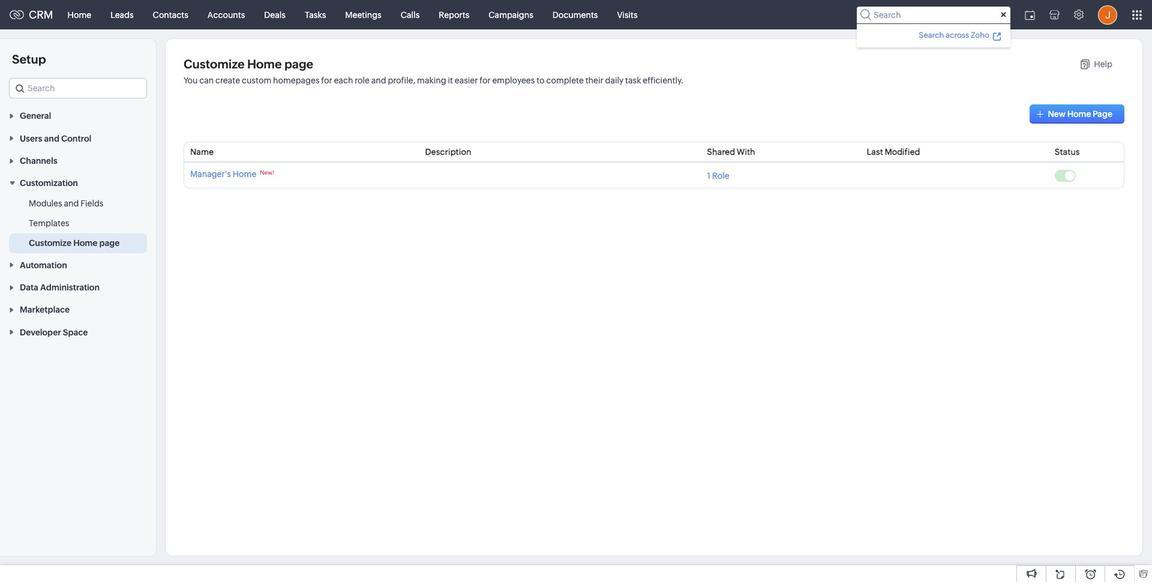 Task type: vqa. For each thing, say whether or not it's contained in the screenshot.
SEARCH image
no



Task type: describe. For each thing, give the bounding box(es) containing it.
new home page
[[1048, 109, 1113, 119]]

modified
[[885, 147, 921, 157]]

complete
[[547, 76, 584, 85]]

users and control
[[20, 134, 91, 143]]

templates link
[[29, 218, 69, 230]]

making
[[417, 76, 446, 85]]

home inside home link
[[68, 10, 91, 20]]

it
[[448, 76, 453, 85]]

to
[[537, 76, 545, 85]]

Search field
[[857, 6, 1011, 23]]

1
[[707, 171, 711, 180]]

zoho
[[971, 30, 990, 39]]

calls link
[[391, 0, 429, 29]]

automation button
[[0, 254, 156, 276]]

accounts
[[208, 10, 245, 20]]

help
[[1095, 59, 1113, 69]]

campaigns
[[489, 10, 534, 20]]

space
[[63, 328, 88, 337]]

employees
[[493, 76, 535, 85]]

users
[[20, 134, 42, 143]]

home up custom on the left of the page
[[247, 57, 282, 71]]

last modified
[[867, 147, 921, 157]]

fields
[[81, 199, 104, 209]]

shared with
[[707, 147, 756, 157]]

their
[[586, 76, 604, 85]]

page
[[1093, 109, 1113, 119]]

name
[[190, 147, 214, 157]]

customize inside customization region
[[29, 239, 72, 248]]

Search text field
[[10, 79, 146, 98]]

daily
[[605, 76, 624, 85]]

channels button
[[0, 149, 156, 172]]

profile image
[[1099, 5, 1118, 24]]

each
[[334, 76, 353, 85]]

tasks
[[305, 10, 326, 20]]

channels
[[20, 156, 57, 166]]

reports link
[[429, 0, 479, 29]]

contacts link
[[143, 0, 198, 29]]

you
[[184, 76, 198, 85]]

search
[[919, 30, 945, 39]]

tasks link
[[295, 0, 336, 29]]

general button
[[0, 104, 156, 127]]

page inside customization region
[[99, 239, 120, 248]]

data administration
[[20, 283, 100, 292]]

1 role
[[707, 171, 730, 180]]

manager's home new!
[[190, 169, 275, 179]]

users and control button
[[0, 127, 156, 149]]

visits link
[[608, 0, 648, 29]]

home inside new home page button
[[1068, 109, 1092, 119]]

custom
[[242, 76, 271, 85]]

row containing name
[[184, 142, 1124, 163]]

data administration button
[[0, 276, 156, 298]]

search across zoho
[[919, 30, 990, 39]]

deals
[[264, 10, 286, 20]]

calls
[[401, 10, 420, 20]]

last
[[867, 147, 884, 157]]

can
[[199, 76, 214, 85]]

homepages
[[273, 76, 320, 85]]

developer space
[[20, 328, 88, 337]]

modules
[[29, 199, 62, 209]]

documents
[[553, 10, 598, 20]]

search across zoho link
[[918, 29, 1004, 41]]

deals link
[[255, 0, 295, 29]]



Task type: locate. For each thing, give the bounding box(es) containing it.
new
[[1048, 109, 1066, 119]]

modules and fields
[[29, 199, 104, 209]]

manager's
[[190, 169, 231, 179]]

home left the 'new!'
[[233, 169, 257, 179]]

developer
[[20, 328, 61, 337]]

leads link
[[101, 0, 143, 29]]

automation
[[20, 260, 67, 270]]

new!
[[260, 169, 275, 176]]

customization
[[20, 179, 78, 188]]

profile,
[[388, 76, 416, 85]]

0 vertical spatial customize
[[184, 57, 245, 71]]

and right users
[[44, 134, 59, 143]]

2 horizontal spatial and
[[371, 76, 386, 85]]

data
[[20, 283, 38, 292]]

leads
[[111, 10, 134, 20]]

across
[[946, 30, 970, 39]]

customize home page up automation dropdown button
[[29, 239, 120, 248]]

developer space button
[[0, 321, 156, 343]]

modules and fields link
[[29, 198, 104, 210]]

2 vertical spatial and
[[64, 199, 79, 209]]

description
[[425, 147, 472, 157]]

customize down templates
[[29, 239, 72, 248]]

home
[[68, 10, 91, 20], [247, 57, 282, 71], [1068, 109, 1092, 119], [233, 169, 257, 179], [73, 239, 98, 248]]

None field
[[9, 78, 147, 98]]

and for users and control
[[44, 134, 59, 143]]

for left "each"
[[321, 76, 332, 85]]

create
[[216, 76, 240, 85]]

customize home page
[[184, 57, 314, 71], [29, 239, 120, 248]]

shared
[[707, 147, 736, 157]]

new home page button
[[1030, 104, 1125, 124]]

customize home page inside customization region
[[29, 239, 120, 248]]

home link
[[58, 0, 101, 29]]

visits
[[617, 10, 638, 20]]

marketplace
[[20, 305, 70, 315]]

crm link
[[10, 8, 53, 21]]

crm
[[29, 8, 53, 21]]

meetings
[[345, 10, 382, 20]]

for right the easier
[[480, 76, 491, 85]]

0 horizontal spatial customize
[[29, 239, 72, 248]]

accounts link
[[198, 0, 255, 29]]

templates
[[29, 219, 69, 228]]

home right crm
[[68, 10, 91, 20]]

1 horizontal spatial customize
[[184, 57, 245, 71]]

contacts
[[153, 10, 188, 20]]

setup
[[12, 52, 46, 66]]

customization button
[[0, 172, 156, 194]]

and inside users and control dropdown button
[[44, 134, 59, 143]]

home up automation dropdown button
[[73, 239, 98, 248]]

documents link
[[543, 0, 608, 29]]

and for modules and fields
[[64, 199, 79, 209]]

for
[[321, 76, 332, 85], [480, 76, 491, 85]]

customization region
[[0, 194, 156, 254]]

help link
[[1081, 59, 1113, 69]]

customize up the can
[[184, 57, 245, 71]]

1 horizontal spatial and
[[64, 199, 79, 209]]

role
[[355, 76, 370, 85]]

0 vertical spatial and
[[371, 76, 386, 85]]

page up homepages
[[285, 57, 314, 71]]

0 vertical spatial customize home page
[[184, 57, 314, 71]]

and left fields
[[64, 199, 79, 209]]

and inside modules and fields "link"
[[64, 199, 79, 209]]

customize home page up custom on the left of the page
[[184, 57, 314, 71]]

1 horizontal spatial for
[[480, 76, 491, 85]]

you can create custom homepages for each role and profile, making it easier for employees to complete their daily task efficiently.
[[184, 76, 684, 85]]

calendar image
[[1025, 10, 1036, 20]]

administration
[[40, 283, 100, 292]]

home right the new
[[1068, 109, 1092, 119]]

customize
[[184, 57, 245, 71], [29, 239, 72, 248]]

page
[[285, 57, 314, 71], [99, 239, 120, 248]]

1 for from the left
[[321, 76, 332, 85]]

1 vertical spatial and
[[44, 134, 59, 143]]

1 horizontal spatial page
[[285, 57, 314, 71]]

reports
[[439, 10, 470, 20]]

and
[[371, 76, 386, 85], [44, 134, 59, 143], [64, 199, 79, 209]]

campaigns link
[[479, 0, 543, 29]]

1 vertical spatial page
[[99, 239, 120, 248]]

customize home page link
[[29, 237, 120, 249]]

page up automation dropdown button
[[99, 239, 120, 248]]

1 horizontal spatial customize home page
[[184, 57, 314, 71]]

0 horizontal spatial and
[[44, 134, 59, 143]]

meetings link
[[336, 0, 391, 29]]

home inside customize home page link
[[73, 239, 98, 248]]

1 vertical spatial customize
[[29, 239, 72, 248]]

with
[[737, 147, 756, 157]]

manager's home link
[[190, 169, 257, 179]]

0 vertical spatial page
[[285, 57, 314, 71]]

create menu image
[[989, 0, 1018, 29]]

profile element
[[1091, 0, 1125, 29]]

row
[[184, 142, 1124, 163]]

1 vertical spatial customize home page
[[29, 239, 120, 248]]

status
[[1055, 147, 1080, 157]]

task
[[626, 76, 641, 85]]

0 horizontal spatial page
[[99, 239, 120, 248]]

and right role
[[371, 76, 386, 85]]

marketplace button
[[0, 298, 156, 321]]

general
[[20, 111, 51, 121]]

easier
[[455, 76, 478, 85]]

efficiently.
[[643, 76, 684, 85]]

control
[[61, 134, 91, 143]]

0 horizontal spatial for
[[321, 76, 332, 85]]

role
[[712, 171, 730, 180]]

2 for from the left
[[480, 76, 491, 85]]

0 horizontal spatial customize home page
[[29, 239, 120, 248]]



